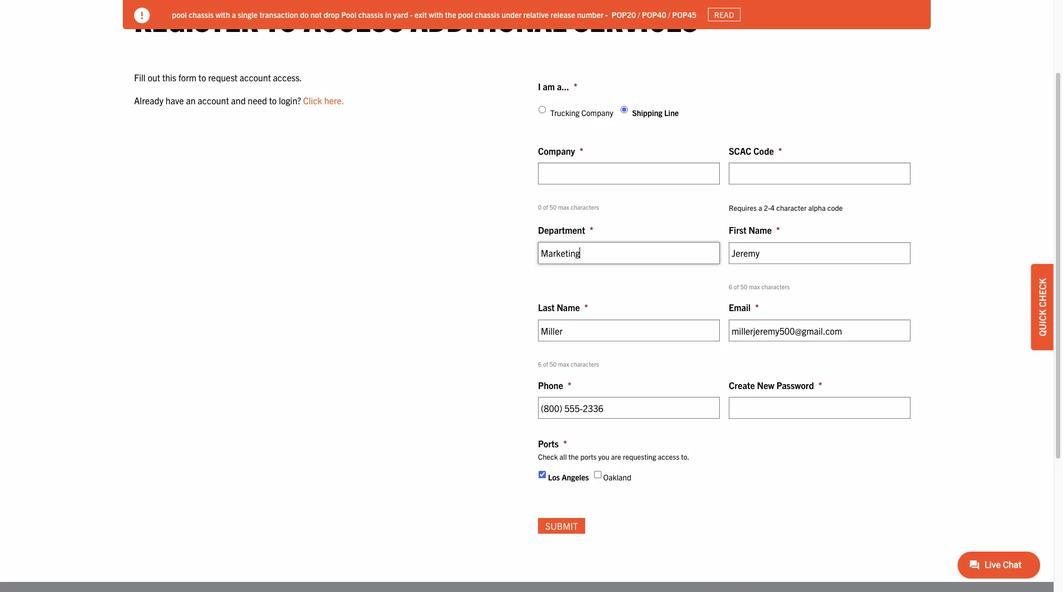 Task type: vqa. For each thing, say whether or not it's contained in the screenshot.


Task type: describe. For each thing, give the bounding box(es) containing it.
already have an account and need to login? click here.
[[134, 95, 344, 106]]

phone
[[538, 380, 563, 391]]

transaction
[[260, 9, 299, 19]]

2-
[[764, 203, 771, 213]]

2 with from the left
[[429, 9, 444, 19]]

under
[[502, 9, 522, 19]]

* down requires a 2-4 character alpha code
[[777, 225, 780, 236]]

need
[[248, 95, 267, 106]]

max for first
[[749, 283, 760, 291]]

1 with from the left
[[216, 9, 230, 19]]

shipping
[[632, 108, 663, 118]]

access
[[658, 452, 680, 462]]

max for company
[[558, 203, 569, 211]]

ports
[[581, 452, 597, 462]]

requires a 2-4 character alpha code
[[729, 203, 843, 213]]

create new password *
[[729, 380, 823, 391]]

1 horizontal spatial company
[[582, 108, 614, 118]]

* right last at right
[[585, 302, 588, 313]]

alpha
[[809, 203, 826, 213]]

1 chassis from the left
[[189, 9, 214, 19]]

1 horizontal spatial to
[[269, 95, 277, 106]]

email
[[729, 302, 751, 313]]

shipping line
[[632, 108, 679, 118]]

6 of 50 max characters for first name
[[729, 283, 790, 291]]

main content containing fill out this form to request account access.
[[123, 0, 931, 549]]

2 pool from the left
[[458, 9, 473, 19]]

quick check
[[1037, 278, 1048, 337]]

yard
[[394, 9, 409, 19]]

2 / from the left
[[669, 9, 671, 19]]

0 horizontal spatial account
[[198, 95, 229, 106]]

solid image
[[134, 8, 150, 24]]

department
[[538, 225, 585, 236]]

release
[[551, 9, 576, 19]]

fill out this form to request account access.
[[134, 72, 302, 83]]

2 - from the left
[[606, 9, 608, 19]]

exit
[[415, 9, 427, 19]]

a...
[[557, 81, 569, 92]]

requesting
[[623, 452, 656, 462]]

in
[[386, 9, 392, 19]]

of for last
[[543, 360, 548, 368]]

click here. link
[[303, 95, 344, 106]]

pop40
[[642, 9, 667, 19]]

Oakland checkbox
[[594, 471, 601, 479]]

last name *
[[538, 302, 588, 313]]

this
[[162, 72, 176, 83]]

form
[[178, 72, 197, 83]]

single
[[238, 9, 258, 19]]

Shipping Line radio
[[621, 106, 628, 113]]

am
[[543, 81, 555, 92]]

6 for first name
[[729, 283, 733, 291]]

pool chassis with a single transaction  do not drop pool chassis in yard -  exit with the pool chassis under relative release number -  pop20 / pop40 / pop45
[[172, 9, 697, 19]]

company *
[[538, 145, 584, 156]]

first
[[729, 225, 747, 236]]

first name *
[[729, 225, 780, 236]]

quick check link
[[1032, 264, 1054, 351]]

1 - from the left
[[410, 9, 413, 19]]

you
[[598, 452, 610, 462]]

i
[[538, 81, 541, 92]]

* right code at the top of the page
[[779, 145, 782, 156]]

already
[[134, 95, 164, 106]]

ports
[[538, 438, 559, 450]]

department *
[[538, 225, 594, 236]]

code
[[754, 145, 774, 156]]

email *
[[729, 302, 759, 313]]

pool
[[342, 9, 357, 19]]

read link
[[708, 8, 741, 21]]

* down the trucking company
[[580, 145, 584, 156]]

last
[[538, 302, 555, 313]]

0 horizontal spatial to
[[199, 72, 206, 83]]

none submit inside main content
[[538, 519, 585, 534]]

* right email at the bottom right of page
[[755, 302, 759, 313]]

characters for company *
[[571, 203, 599, 211]]

requires
[[729, 203, 757, 213]]

not
[[311, 9, 322, 19]]

0 horizontal spatial company
[[538, 145, 575, 156]]

3 chassis from the left
[[475, 9, 500, 19]]

ports * check all the ports you are requesting access to.
[[538, 438, 690, 462]]



Task type: locate. For each thing, give the bounding box(es) containing it.
6 up email at the bottom right of page
[[729, 283, 733, 291]]

have
[[166, 95, 184, 106]]

2 vertical spatial of
[[543, 360, 548, 368]]

-
[[410, 9, 413, 19], [606, 9, 608, 19]]

* right a...
[[574, 81, 578, 92]]

the right exit
[[446, 9, 457, 19]]

1 horizontal spatial the
[[569, 452, 579, 462]]

to
[[199, 72, 206, 83], [269, 95, 277, 106]]

with
[[216, 9, 230, 19], [429, 9, 444, 19]]

/ left pop45
[[669, 9, 671, 19]]

None submit
[[538, 519, 585, 534]]

pool right exit
[[458, 9, 473, 19]]

name right first
[[749, 225, 772, 236]]

out
[[148, 72, 160, 83]]

1 vertical spatial 6
[[538, 360, 542, 368]]

max up the department
[[558, 203, 569, 211]]

2 vertical spatial characters
[[571, 360, 599, 368]]

0 vertical spatial 6
[[729, 283, 733, 291]]

name
[[749, 225, 772, 236], [557, 302, 580, 313]]

los
[[548, 472, 560, 482]]

are
[[611, 452, 621, 462]]

0 vertical spatial 50
[[550, 203, 557, 211]]

here.
[[324, 95, 344, 106]]

None text field
[[729, 163, 911, 185], [538, 242, 720, 264], [729, 242, 911, 264], [538, 320, 720, 342], [538, 397, 720, 419], [729, 163, 911, 185], [538, 242, 720, 264], [729, 242, 911, 264], [538, 320, 720, 342], [538, 397, 720, 419]]

an
[[186, 95, 196, 106]]

pop20
[[612, 9, 637, 19]]

password
[[777, 380, 814, 391]]

quick
[[1037, 310, 1048, 337]]

footer
[[0, 583, 1054, 593]]

max for last
[[558, 360, 569, 368]]

scac
[[729, 145, 752, 156]]

check up quick
[[1037, 278, 1048, 308]]

create
[[729, 380, 755, 391]]

1 pool from the left
[[172, 9, 187, 19]]

4
[[771, 203, 775, 213]]

chassis left in
[[359, 9, 384, 19]]

6 of 50 max characters
[[729, 283, 790, 291], [538, 360, 599, 368]]

1 / from the left
[[638, 9, 641, 19]]

6 of 50 max characters up email *
[[729, 283, 790, 291]]

characters
[[571, 203, 599, 211], [762, 283, 790, 291], [571, 360, 599, 368]]

* inside ports * check all the ports you are requesting access to.
[[563, 438, 567, 450]]

1 horizontal spatial a
[[759, 203, 762, 213]]

main content
[[123, 0, 931, 549]]

None text field
[[538, 163, 720, 185], [729, 320, 911, 342], [538, 163, 720, 185], [729, 320, 911, 342]]

phone *
[[538, 380, 572, 391]]

0
[[538, 203, 542, 211]]

of for first
[[734, 283, 739, 291]]

0 vertical spatial max
[[558, 203, 569, 211]]

1 horizontal spatial /
[[669, 9, 671, 19]]

characters for first name *
[[762, 283, 790, 291]]

/
[[638, 9, 641, 19], [669, 9, 671, 19]]

max up "phone *" at the bottom
[[558, 360, 569, 368]]

* up all
[[563, 438, 567, 450]]

1 vertical spatial 6 of 50 max characters
[[538, 360, 599, 368]]

account right an
[[198, 95, 229, 106]]

6 up phone
[[538, 360, 542, 368]]

50
[[550, 203, 557, 211], [741, 283, 748, 291], [550, 360, 557, 368]]

1 vertical spatial characters
[[762, 283, 790, 291]]

to.
[[681, 452, 690, 462]]

0 vertical spatial name
[[749, 225, 772, 236]]

of up email at the bottom right of page
[[734, 283, 739, 291]]

name right last at right
[[557, 302, 580, 313]]

/ left the pop40
[[638, 9, 641, 19]]

to right need
[[269, 95, 277, 106]]

1 vertical spatial to
[[269, 95, 277, 106]]

1 vertical spatial the
[[569, 452, 579, 462]]

a
[[232, 9, 236, 19], [759, 203, 762, 213]]

a left single
[[232, 9, 236, 19]]

relative
[[524, 9, 549, 19]]

1 vertical spatial 50
[[741, 283, 748, 291]]

check inside ports * check all the ports you are requesting access to.
[[538, 452, 558, 462]]

scac code *
[[729, 145, 782, 156]]

los angeles
[[548, 472, 589, 482]]

1 vertical spatial company
[[538, 145, 575, 156]]

0 horizontal spatial the
[[446, 9, 457, 19]]

pool right solid icon
[[172, 9, 187, 19]]

0 vertical spatial characters
[[571, 203, 599, 211]]

read
[[715, 10, 735, 20]]

6
[[729, 283, 733, 291], [538, 360, 542, 368]]

and
[[231, 95, 246, 106]]

a left 2-
[[759, 203, 762, 213]]

1 horizontal spatial 6 of 50 max characters
[[729, 283, 790, 291]]

*
[[574, 81, 578, 92], [580, 145, 584, 156], [779, 145, 782, 156], [590, 225, 594, 236], [777, 225, 780, 236], [585, 302, 588, 313], [755, 302, 759, 313], [568, 380, 572, 391], [819, 380, 823, 391], [563, 438, 567, 450]]

1 horizontal spatial with
[[429, 9, 444, 19]]

trucking company
[[550, 108, 614, 118]]

the
[[446, 9, 457, 19], [569, 452, 579, 462]]

50 for last
[[550, 360, 557, 368]]

1 horizontal spatial pool
[[458, 9, 473, 19]]

50 for company
[[550, 203, 557, 211]]

company left shipping line radio
[[582, 108, 614, 118]]

company down trucking on the right of the page
[[538, 145, 575, 156]]

0 horizontal spatial /
[[638, 9, 641, 19]]

all
[[560, 452, 567, 462]]

the inside ports * check all the ports you are requesting access to.
[[569, 452, 579, 462]]

the right all
[[569, 452, 579, 462]]

0 horizontal spatial with
[[216, 9, 230, 19]]

Los Angeles checkbox
[[539, 471, 546, 479]]

number
[[578, 9, 604, 19]]

0 vertical spatial 6 of 50 max characters
[[729, 283, 790, 291]]

0 vertical spatial account
[[240, 72, 271, 83]]

company
[[582, 108, 614, 118], [538, 145, 575, 156]]

none password field inside main content
[[729, 397, 911, 419]]

0 horizontal spatial -
[[410, 9, 413, 19]]

name for first name
[[749, 225, 772, 236]]

code
[[828, 203, 843, 213]]

0 of 50 max characters
[[538, 203, 599, 211]]

of right the 0
[[543, 203, 548, 211]]

oakland
[[604, 472, 632, 482]]

6 of 50 max characters up "phone *" at the bottom
[[538, 360, 599, 368]]

i am a... *
[[538, 81, 578, 92]]

1 vertical spatial name
[[557, 302, 580, 313]]

check
[[1037, 278, 1048, 308], [538, 452, 558, 462]]

check inside quick check link
[[1037, 278, 1048, 308]]

0 vertical spatial to
[[199, 72, 206, 83]]

2 horizontal spatial chassis
[[475, 9, 500, 19]]

6 for last name
[[538, 360, 542, 368]]

0 vertical spatial company
[[582, 108, 614, 118]]

to right form at the top of page
[[199, 72, 206, 83]]

50 for first
[[741, 283, 748, 291]]

6 of 50 max characters for last name
[[538, 360, 599, 368]]

trucking
[[550, 108, 580, 118]]

name for last name
[[557, 302, 580, 313]]

1 horizontal spatial account
[[240, 72, 271, 83]]

do
[[300, 9, 309, 19]]

drop
[[324, 9, 340, 19]]

* right the department
[[590, 225, 594, 236]]

1 horizontal spatial check
[[1037, 278, 1048, 308]]

Trucking Company radio
[[539, 106, 546, 113]]

login?
[[279, 95, 301, 106]]

characters for last name *
[[571, 360, 599, 368]]

0 vertical spatial of
[[543, 203, 548, 211]]

2 chassis from the left
[[359, 9, 384, 19]]

pool
[[172, 9, 187, 19], [458, 9, 473, 19]]

0 vertical spatial a
[[232, 9, 236, 19]]

max
[[558, 203, 569, 211], [749, 283, 760, 291], [558, 360, 569, 368]]

line
[[664, 108, 679, 118]]

1 horizontal spatial 6
[[729, 283, 733, 291]]

0 vertical spatial check
[[1037, 278, 1048, 308]]

with right exit
[[429, 9, 444, 19]]

1 vertical spatial check
[[538, 452, 558, 462]]

1 vertical spatial of
[[734, 283, 739, 291]]

50 up "phone *" at the bottom
[[550, 360, 557, 368]]

new
[[757, 380, 775, 391]]

None password field
[[729, 397, 911, 419]]

0 horizontal spatial check
[[538, 452, 558, 462]]

check down ports
[[538, 452, 558, 462]]

0 horizontal spatial name
[[557, 302, 580, 313]]

- left exit
[[410, 9, 413, 19]]

2 vertical spatial 50
[[550, 360, 557, 368]]

1 horizontal spatial chassis
[[359, 9, 384, 19]]

1 horizontal spatial -
[[606, 9, 608, 19]]

of
[[543, 203, 548, 211], [734, 283, 739, 291], [543, 360, 548, 368]]

0 horizontal spatial 6
[[538, 360, 542, 368]]

angeles
[[562, 472, 589, 482]]

0 horizontal spatial a
[[232, 9, 236, 19]]

0 horizontal spatial 6 of 50 max characters
[[538, 360, 599, 368]]

0 vertical spatial the
[[446, 9, 457, 19]]

fill
[[134, 72, 146, 83]]

2 vertical spatial max
[[558, 360, 569, 368]]

* right phone
[[568, 380, 572, 391]]

* right 'password'
[[819, 380, 823, 391]]

of for company
[[543, 203, 548, 211]]

1 horizontal spatial name
[[749, 225, 772, 236]]

click
[[303, 95, 322, 106]]

- right number
[[606, 9, 608, 19]]

access.
[[273, 72, 302, 83]]

pop45
[[673, 9, 697, 19]]

chassis left single
[[189, 9, 214, 19]]

1 vertical spatial a
[[759, 203, 762, 213]]

with left single
[[216, 9, 230, 19]]

request
[[208, 72, 238, 83]]

0 horizontal spatial pool
[[172, 9, 187, 19]]

max up email *
[[749, 283, 760, 291]]

character
[[777, 203, 807, 213]]

chassis left under
[[475, 9, 500, 19]]

50 up email *
[[741, 283, 748, 291]]

0 horizontal spatial chassis
[[189, 9, 214, 19]]

50 right the 0
[[550, 203, 557, 211]]

of up phone
[[543, 360, 548, 368]]

1 vertical spatial account
[[198, 95, 229, 106]]

1 vertical spatial max
[[749, 283, 760, 291]]

account up need
[[240, 72, 271, 83]]



